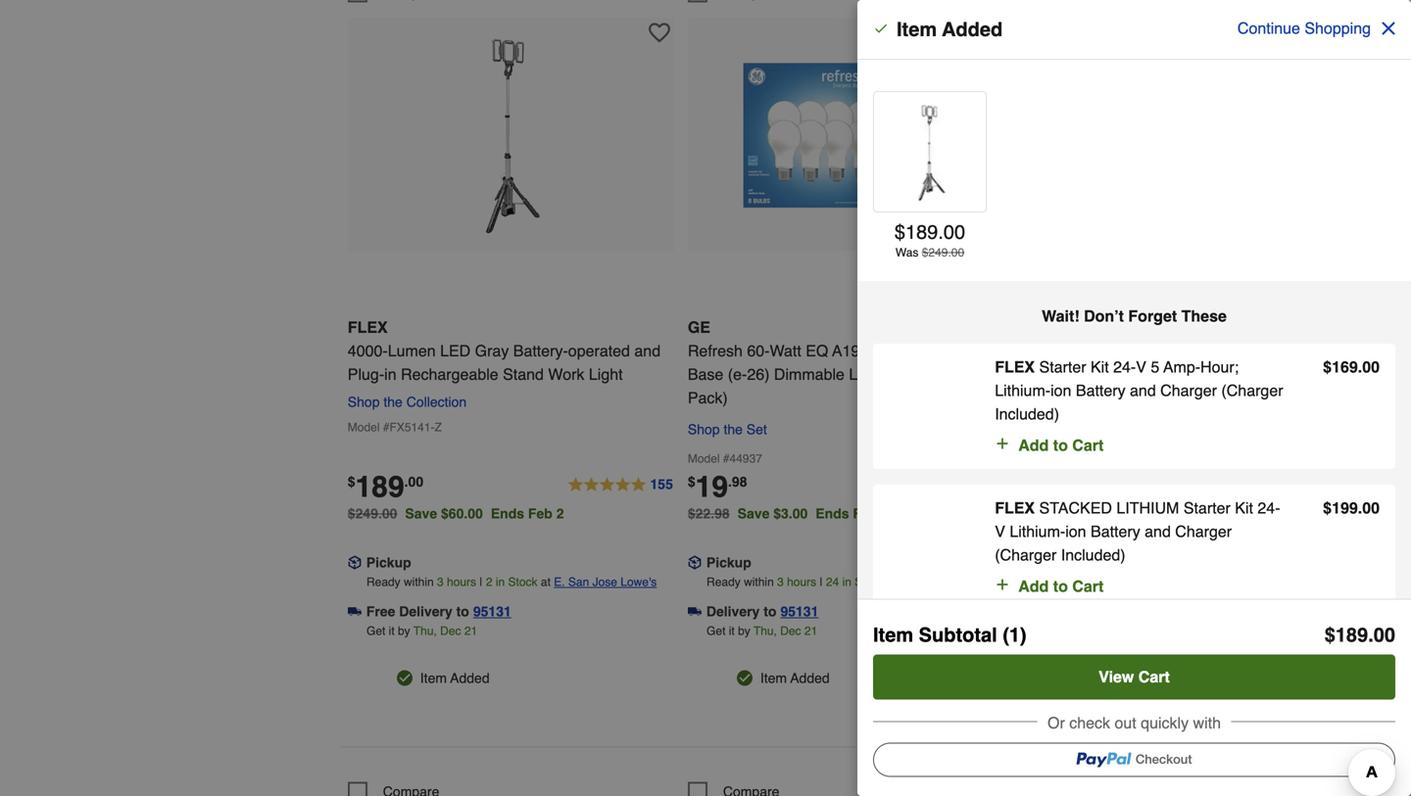 Task type: describe. For each thing, give the bounding box(es) containing it.
model # fx5141-z
[[348, 421, 442, 434]]

19
[[695, 470, 728, 504]]

$ 199 .00
[[1323, 499, 1380, 517]]

flex for stacked lithium starter kit 24- v lithium-ion battery and charger (charger included)
[[995, 499, 1035, 517]]

feb for 189
[[528, 506, 553, 522]]

stacked lithium starter kit 24- v lithium-ion battery and charger (charger included)
[[995, 499, 1280, 565]]

model # 44937
[[688, 452, 762, 466]]

battery inside "starter kit 24-v 5 amp-hour; lithium-ion battery and charger (charger included)"
[[1076, 382, 1126, 400]]

daylight
[[864, 342, 921, 360]]

item down delivery to 95131
[[760, 671, 787, 686]]

416 button
[[907, 474, 1014, 497]]

kit inside "starter kit 24-v 5 amp-hour; lithium-ion battery and charger (charger included)"
[[1091, 358, 1109, 376]]

e. san jose lowe's
[[901, 576, 1004, 589]]

satin
[[1067, 369, 1103, 387]]

$ 19 .98
[[688, 470, 747, 504]]

ion inside "starter kit 24-v 5 amp-hour; lithium-ion battery and charger (charger included)"
[[1051, 382, 1072, 400]]

2 horizontal spatial dec
[[1126, 576, 1147, 589]]

indoor
[[1189, 369, 1234, 387]]

continue shopping
[[1238, 19, 1371, 37]]

2 e. san jose lowe's button from the left
[[901, 573, 1004, 592]]

2 horizontal spatial model
[[1028, 425, 1060, 438]]

stock for 2
[[508, 576, 538, 589]]

the for in
[[384, 394, 403, 410]]

feb for 19
[[853, 506, 877, 522]]

item added for 2nd yes 'icon' from the right
[[420, 671, 490, 686]]

7
[[1346, 477, 1353, 492]]

add to cart button for ion
[[995, 575, 1104, 599]]

1 pickup image from the left
[[688, 556, 702, 570]]

led inside parrot uncle 60-in satin nickel led indoor ceiling fan with light remote (8-blade)
[[1154, 369, 1185, 387]]

or
[[1048, 714, 1065, 733]]

.12
[[1085, 474, 1104, 490]]

amp-
[[1164, 358, 1201, 376]]

work
[[548, 365, 585, 383]]

shop the collection link
[[348, 394, 475, 410]]

169
[[1332, 358, 1358, 376]]

2 vertical spatial 189
[[1336, 624, 1368, 647]]

7 button
[[1263, 474, 1354, 497]]

these
[[1182, 307, 1227, 325]]

add for stacked lithium starter kit 24- v lithium-ion battery and charger (charger included)
[[1018, 578, 1049, 596]]

cart right view cart
[[1203, 672, 1234, 690]]

parrot
[[1028, 346, 1074, 364]]

wait!
[[1042, 307, 1080, 325]]

0 horizontal spatial 2
[[486, 576, 493, 589]]

hour;
[[1201, 358, 1239, 376]]

get for free
[[367, 625, 385, 638]]

light inside parrot uncle 60-in satin nickel led indoor ceiling fan with light remote (8-blade)
[[1028, 393, 1062, 411]]

to down ready within 3 hours | 2 in stock at e. san jose lowe's
[[456, 604, 469, 620]]

fan
[[1290, 369, 1317, 387]]

was price $249.00 element
[[348, 501, 405, 522]]

save for 189
[[405, 506, 437, 522]]

60- for watt
[[747, 342, 770, 360]]

ends feb 2 element for 189
[[491, 506, 572, 522]]

$ 189 .00 was $ 249 .00
[[895, 221, 966, 260]]

26)
[[747, 365, 770, 383]]

f8217sn110v
[[1070, 425, 1146, 438]]

2 vertical spatial add to cart
[[1149, 672, 1234, 690]]

.00 inside $ 189 .00
[[404, 474, 423, 490]]

$249.00
[[348, 506, 397, 522]]

$60.00
[[441, 506, 483, 522]]

cart inside "view cart" button
[[1139, 668, 1170, 687]]

don't
[[1084, 307, 1124, 325]]

in left at
[[496, 576, 505, 589]]

1 yes image from the left
[[397, 671, 412, 686]]

led inside ge refresh 60-watt eq a19 daylight medium base (e-26) dimmable led light bulb (8- pack)
[[849, 365, 880, 383]]

2 horizontal spatial #
[[1063, 425, 1070, 438]]

add to cart for ion
[[1018, 578, 1104, 596]]

add for starter kit 24-v 5 amp-hour; lithium-ion battery and charger (charger included)
[[1018, 437, 1049, 455]]

155 button
[[567, 474, 674, 497]]

operated
[[568, 342, 630, 360]]

2 vertical spatial add to cart button
[[1028, 663, 1354, 700]]

to up 258
[[1053, 437, 1068, 455]]

ready by tue, dec 26
[[1047, 576, 1163, 589]]

3 pickup from the left
[[1047, 555, 1092, 571]]

jan
[[1208, 506, 1232, 522]]

model for 4000-lumen led gray battery-operated and plug-in rechargeable stand work light
[[348, 421, 380, 434]]

155
[[650, 477, 673, 492]]

shop for 4000-lumen led gray battery-operated and plug-in rechargeable stand work light
[[348, 394, 380, 410]]

3 for ready within 3 hours | 2 in stock at e. san jose lowe's
[[437, 576, 444, 589]]

hours for 24
[[787, 576, 817, 589]]

$288.84 save $30.72 ends jan 3
[[1028, 506, 1244, 522]]

v inside stacked lithium starter kit 24- v lithium-ion battery and charger (charger included)
[[995, 523, 1005, 541]]

5013024893 element
[[348, 0, 439, 2]]

in inside parrot uncle 60-in satin nickel led indoor ceiling fan with light remote (8-blade)
[[1051, 369, 1063, 387]]

item left subtotal
[[873, 624, 914, 647]]

view cart button
[[873, 655, 1396, 700]]

1 san from the left
[[568, 576, 589, 589]]

it for free
[[389, 625, 395, 638]]

view
[[1099, 668, 1134, 687]]

| for 2
[[480, 576, 483, 589]]

stand
[[503, 365, 544, 383]]

base
[[688, 365, 724, 383]]

thu, for to
[[754, 625, 777, 638]]

5014234753 element
[[688, 782, 780, 797]]

$288.84
[[1028, 506, 1078, 522]]

4.5 stars image for 258
[[1263, 474, 1354, 497]]

in right 24
[[842, 576, 852, 589]]

jose inside e. san jose lowe's button
[[939, 576, 964, 589]]

2 vertical spatial add
[[1149, 672, 1179, 690]]

model for refresh 60-watt eq a19 daylight medium base (e-26) dimmable led light bulb (8- pack)
[[688, 452, 720, 466]]

free delivery to 95131
[[366, 604, 511, 620]]

oil rubbed bronze image
[[1080, 256, 1117, 293]]

cart left 26
[[1072, 578, 1104, 596]]

get for delivery
[[707, 625, 726, 638]]

get it by thu, dec 21 for delivery
[[367, 625, 477, 638]]

to down ready within 3 hours | 24 in stock at the right bottom of page
[[764, 604, 777, 620]]

actual price $258.12 element
[[1028, 470, 1104, 504]]

258
[[1036, 470, 1085, 504]]

satin nickel image
[[1033, 256, 1070, 293]]

or check out quickly with
[[1048, 714, 1221, 733]]

it for delivery
[[729, 625, 735, 638]]

2 horizontal spatial by
[[1084, 576, 1097, 589]]

savings save $30.72 element
[[1085, 506, 1251, 522]]

$ 169 .00
[[1323, 358, 1380, 376]]

stock for 24
[[855, 576, 884, 589]]

ends jan 3 element
[[1171, 506, 1251, 522]]

shopping
[[1305, 19, 1371, 37]]

with inside parrot uncle 60-in satin nickel led indoor ceiling fan with light remote (8-blade)
[[1322, 369, 1350, 387]]

model # f8217sn110v
[[1028, 425, 1146, 438]]

z
[[435, 421, 442, 434]]

2 yes image from the left
[[737, 671, 753, 686]]

charger inside stacked lithium starter kit 24- v lithium-ion battery and charger (charger included)
[[1175, 523, 1232, 541]]

the for (e-
[[724, 422, 743, 437]]

1 horizontal spatial $ 189 .00
[[1325, 624, 1396, 647]]

continue shopping button
[[1225, 6, 1411, 51]]

item subtotal (1)
[[873, 624, 1027, 647]]

included) inside stacked lithium starter kit 24- v lithium-ion battery and charger (charger included)
[[1061, 546, 1126, 565]]

collection
[[406, 394, 467, 410]]

delivery to 95131
[[706, 604, 819, 620]]

2 horizontal spatial item added
[[897, 18, 1003, 41]]

was price $22.98 element
[[688, 501, 738, 522]]

item added for first yes 'icon' from right
[[760, 671, 830, 686]]

21 for to
[[464, 625, 477, 638]]

$22.98 save $3.00 ends feb 2
[[688, 506, 889, 522]]

249
[[929, 246, 948, 260]]

watt
[[770, 342, 801, 360]]

4000-
[[348, 342, 388, 360]]

medium
[[925, 342, 981, 360]]

lumen
[[388, 342, 436, 360]]

pack)
[[688, 389, 728, 407]]

ends for 189
[[491, 506, 524, 522]]

ready within 3 hours | 24 in stock
[[707, 576, 884, 589]]

ion inside stacked lithium starter kit 24- v lithium-ion battery and charger (charger included)
[[1066, 523, 1086, 541]]

189 for actual price $189.00 element at the left
[[355, 470, 404, 504]]

3 for ready within 3 hours | 24 in stock
[[777, 576, 784, 589]]

add to cart button for lithium-
[[995, 434, 1104, 458]]

5014190799 element
[[348, 782, 439, 797]]

set
[[747, 422, 767, 437]]

ends for 258
[[1171, 506, 1205, 522]]

1 e. san jose lowe's button from the left
[[554, 573, 657, 592]]

2 horizontal spatial added
[[942, 18, 1003, 41]]

1 e. from the left
[[554, 576, 565, 589]]

26
[[1150, 576, 1163, 589]]

plug-
[[348, 365, 384, 383]]

remote
[[1066, 393, 1121, 411]]

included) inside "starter kit 24-v 5 amp-hour; lithium-ion battery and charger (charger included)"
[[995, 405, 1059, 423]]

416
[[990, 477, 1013, 492]]

0 horizontal spatial $ 189 .00
[[348, 470, 423, 504]]

flex for starter kit 24-v 5 amp-hour; lithium-ion battery and charger (charger included)
[[995, 358, 1035, 376]]

within for ready within 3 hours | 2 in stock at e. san jose lowe's
[[404, 576, 434, 589]]

rechargeable
[[401, 365, 499, 383]]

24
[[826, 576, 839, 589]]

by for free delivery to 95131
[[398, 625, 410, 638]]

get it by thu, dec 21 for to
[[707, 625, 818, 638]]

blade)
[[1145, 393, 1190, 411]]

lithium- inside stacked lithium starter kit 24- v lithium-ion battery and charger (charger included)
[[1010, 523, 1066, 541]]

light for work
[[589, 365, 623, 383]]

plus image
[[995, 434, 1011, 454]]

flex inside flex 4000-lumen led gray battery-operated and plug-in rechargeable stand work light
[[348, 318, 388, 336]]

dec for free delivery to 95131
[[440, 625, 461, 638]]

to left 'tue,'
[[1053, 578, 1068, 596]]

4.5 stars image for 19
[[907, 474, 1014, 497]]

2 for 19
[[881, 506, 889, 522]]

subtotal
[[919, 624, 997, 647]]

shop the set link
[[688, 418, 767, 441]]

199
[[1332, 499, 1358, 517]]

(1)
[[1003, 624, 1027, 647]]

2 for 189
[[556, 506, 564, 522]]



Task type: locate. For each thing, give the bounding box(es) containing it.
1 horizontal spatial (charger
[[1222, 382, 1283, 400]]

1 horizontal spatial 21
[[805, 625, 818, 638]]

0 horizontal spatial it
[[389, 625, 395, 638]]

1 lowe's from the left
[[621, 576, 657, 589]]

free
[[366, 604, 395, 620]]

yes image down free delivery to 95131 on the left bottom of page
[[397, 671, 412, 686]]

charger inside "starter kit 24-v 5 amp-hour; lithium-ion battery and charger (charger included)"
[[1161, 382, 1217, 400]]

189
[[906, 221, 938, 244], [355, 470, 404, 504], [1336, 624, 1368, 647]]

it down free
[[389, 625, 395, 638]]

1 horizontal spatial san
[[915, 576, 936, 589]]

pickup image
[[688, 556, 702, 570], [1028, 556, 1042, 570]]

2 ends feb 2 element from the left
[[816, 506, 897, 522]]

2 it from the left
[[729, 625, 735, 638]]

1 horizontal spatial with
[[1322, 369, 1350, 387]]

hours
[[447, 576, 476, 589], [787, 576, 817, 589]]

$ inside $ 189 .00
[[348, 474, 355, 490]]

0 horizontal spatial the
[[384, 394, 403, 410]]

2 horizontal spatial 2
[[881, 506, 889, 522]]

1 pickup from the left
[[366, 555, 411, 571]]

yes image
[[397, 671, 412, 686], [737, 671, 753, 686]]

flex 4000-lumen led gray battery-operated and plug-in rechargeable stand work light
[[348, 318, 661, 383]]

add to cart
[[1018, 437, 1104, 455], [1018, 578, 1104, 596], [1149, 672, 1234, 690]]

0 horizontal spatial shop
[[348, 394, 380, 410]]

add to cart button up (1)
[[995, 575, 1104, 599]]

add to cart for lithium-
[[1018, 437, 1104, 455]]

item added down free delivery to 95131 on the left bottom of page
[[420, 671, 490, 686]]

0 vertical spatial (8-
[[958, 365, 977, 383]]

0 horizontal spatial light
[[589, 365, 623, 383]]

0 vertical spatial kit
[[1091, 358, 1109, 376]]

with right quickly
[[1193, 714, 1221, 733]]

1 horizontal spatial ends
[[816, 506, 849, 522]]

1 within from the left
[[404, 576, 434, 589]]

nickel
[[1107, 369, 1150, 387]]

battery down uncle
[[1076, 382, 1126, 400]]

1 horizontal spatial lowe's
[[967, 576, 1004, 589]]

savings save $60.00 element
[[405, 506, 572, 522]]

1 vertical spatial (8-
[[1126, 393, 1145, 411]]

with right fan
[[1322, 369, 1350, 387]]

thu,
[[414, 625, 437, 638], [754, 625, 777, 638]]

e. right at
[[554, 576, 565, 589]]

the inside 'link'
[[724, 422, 743, 437]]

add to cart up quickly
[[1149, 672, 1234, 690]]

2 horizontal spatial save
[[1085, 506, 1117, 522]]

0 horizontal spatial delivery
[[399, 604, 453, 620]]

cart up .12 at the right
[[1072, 437, 1104, 455]]

1 horizontal spatial v
[[1136, 358, 1147, 376]]

$ inside $ 258 .12
[[1028, 474, 1036, 490]]

2 truck filled image from the left
[[688, 605, 702, 619]]

and right operated
[[634, 342, 661, 360]]

in inside flex 4000-lumen led gray battery-operated and plug-in rechargeable stand work light
[[384, 365, 397, 383]]

shop the collection
[[348, 394, 467, 410]]

v down 416
[[995, 523, 1005, 541]]

60- up the 26)
[[747, 342, 770, 360]]

feb
[[528, 506, 553, 522], [853, 506, 877, 522]]

2 ends from the left
[[816, 506, 849, 522]]

save for 19
[[738, 506, 770, 522]]

and inside stacked lithium starter kit 24- v lithium-ion battery and charger (charger included)
[[1145, 523, 1171, 541]]

1 horizontal spatial delivery
[[706, 604, 760, 620]]

dec down delivery to 95131
[[780, 625, 801, 638]]

2 pickup from the left
[[706, 555, 751, 571]]

1 horizontal spatial ready
[[707, 576, 741, 589]]

2 e. from the left
[[901, 576, 912, 589]]

charger down ends jan 3 element
[[1175, 523, 1232, 541]]

4.5 stars image containing 416
[[907, 474, 1014, 497]]

included)
[[995, 405, 1059, 423], [1061, 546, 1126, 565]]

2 hours from the left
[[787, 576, 817, 589]]

1 horizontal spatial 3
[[777, 576, 784, 589]]

0 horizontal spatial ends feb 2 element
[[491, 506, 572, 522]]

| up free delivery to 95131 on the left bottom of page
[[480, 576, 483, 589]]

1 4.5 stars image from the left
[[907, 474, 1014, 497]]

60- inside parrot uncle 60-in satin nickel led indoor ceiling fan with light remote (8-blade)
[[1028, 369, 1051, 387]]

95131 button for delivery to 95131
[[781, 602, 819, 622]]

stacked
[[1039, 499, 1112, 517]]

shop for refresh 60-watt eq a19 daylight medium base (e-26) dimmable led light bulb (8- pack)
[[688, 422, 720, 437]]

95131 down ready within 3 hours | 24 in stock at the right bottom of page
[[781, 604, 819, 620]]

truck filled image for free
[[348, 605, 361, 619]]

eq
[[806, 342, 828, 360]]

e. san jose lowe's button
[[554, 573, 657, 592], [901, 573, 1004, 592]]

flex down 416
[[995, 499, 1035, 517]]

uncle
[[1079, 346, 1121, 364]]

ready
[[367, 576, 401, 589], [707, 576, 741, 589], [1047, 576, 1081, 589]]

1 save from the left
[[405, 506, 437, 522]]

v
[[1136, 358, 1147, 376], [995, 523, 1005, 541]]

0 vertical spatial charger
[[1161, 382, 1217, 400]]

2 pickup image from the left
[[1028, 556, 1042, 570]]

dec down free delivery to 95131 on the left bottom of page
[[440, 625, 461, 638]]

0 horizontal spatial yes image
[[397, 671, 412, 686]]

1 hours from the left
[[447, 576, 476, 589]]

1 horizontal spatial within
[[744, 576, 774, 589]]

1 vertical spatial 24-
[[1258, 499, 1280, 517]]

0 vertical spatial with
[[1322, 369, 1350, 387]]

0 horizontal spatial item added
[[420, 671, 490, 686]]

light down operated
[[589, 365, 623, 383]]

added right "checkmark" image
[[942, 18, 1003, 41]]

2 delivery from the left
[[706, 604, 760, 620]]

ion
[[1051, 382, 1072, 400], [1066, 523, 1086, 541]]

(8- down medium
[[958, 365, 977, 383]]

2 right $3.00 on the bottom right of page
[[881, 506, 889, 522]]

pickup image down $22.98
[[688, 556, 702, 570]]

get it by thu, dec 21 down delivery to 95131
[[707, 625, 818, 638]]

5 stars image
[[567, 474, 674, 497]]

2 lowe's from the left
[[967, 576, 1004, 589]]

2 horizontal spatial light
[[1028, 393, 1062, 411]]

.98
[[728, 474, 747, 490]]

1 vertical spatial $ 189 .00
[[1325, 624, 1396, 647]]

model left fx5141-
[[348, 421, 380, 434]]

1 vertical spatial add to cart button
[[995, 575, 1104, 599]]

1 ends feb 2 element from the left
[[491, 506, 572, 522]]

item added right "checkmark" image
[[897, 18, 1003, 41]]

2 save from the left
[[738, 506, 770, 522]]

jose right at
[[593, 576, 617, 589]]

added down free delivery to 95131 on the left bottom of page
[[450, 671, 490, 686]]

pickup image
[[348, 556, 361, 570]]

$22.98
[[688, 506, 730, 522]]

2 horizontal spatial 189
[[1336, 624, 1368, 647]]

ion down stacked
[[1066, 523, 1086, 541]]

0 horizontal spatial get
[[367, 625, 385, 638]]

2 thu, from the left
[[754, 625, 777, 638]]

1 vertical spatial v
[[995, 523, 1005, 541]]

led up rechargeable at the top left of page
[[440, 342, 471, 360]]

san up item subtotal (1)
[[915, 576, 936, 589]]

within up free delivery to 95131 on the left bottom of page
[[404, 576, 434, 589]]

1 vertical spatial 189
[[355, 470, 404, 504]]

1 ready from the left
[[367, 576, 401, 589]]

0 horizontal spatial lowe's
[[621, 576, 657, 589]]

1 vertical spatial shop
[[688, 422, 720, 437]]

1 horizontal spatial (8-
[[1126, 393, 1145, 411]]

light inside flex 4000-lumen led gray battery-operated and plug-in rechargeable stand work light
[[589, 365, 623, 383]]

$ inside the $ 19 .98
[[688, 474, 695, 490]]

|
[[480, 576, 483, 589], [820, 576, 823, 589]]

95131 down ready within 3 hours | 2 in stock at e. san jose lowe's
[[473, 604, 511, 620]]

95131 button for free delivery to 95131
[[473, 602, 511, 622]]

ends feb 2 element
[[491, 506, 572, 522], [816, 506, 897, 522]]

60- down parrot
[[1028, 369, 1051, 387]]

ready within 3 hours | 2 in stock at e. san jose lowe's
[[367, 576, 657, 589]]

thu, for delivery
[[414, 625, 437, 638]]

1 horizontal spatial included)
[[1061, 546, 1126, 565]]

save left "$60.00"
[[405, 506, 437, 522]]

light for led
[[884, 365, 918, 383]]

added down delivery to 95131
[[791, 671, 830, 686]]

pickup right pickup image
[[366, 555, 411, 571]]

0 horizontal spatial with
[[1193, 714, 1221, 733]]

189 for was
[[906, 221, 938, 244]]

dimmable
[[774, 365, 845, 383]]

included) up ready by tue, dec 26
[[1061, 546, 1126, 565]]

2 95131 button from the left
[[781, 602, 819, 622]]

1 horizontal spatial light
[[884, 365, 918, 383]]

by for delivery to 95131
[[738, 625, 750, 638]]

0 vertical spatial add
[[1018, 437, 1049, 455]]

2 horizontal spatial led
[[1154, 369, 1185, 387]]

pickup down $22.98
[[706, 555, 751, 571]]

24- left 5
[[1113, 358, 1136, 376]]

ready for ready within 3 hours | 24 in stock
[[707, 576, 741, 589]]

item down free delivery to 95131 on the left bottom of page
[[420, 671, 447, 686]]

battery
[[1076, 382, 1126, 400], [1091, 523, 1140, 541]]

lithium-
[[995, 382, 1051, 400], [1010, 523, 1066, 541]]

1 jose from the left
[[593, 576, 617, 589]]

24-
[[1113, 358, 1136, 376], [1258, 499, 1280, 517]]

1 95131 from the left
[[473, 604, 511, 620]]

0 horizontal spatial #
[[383, 421, 390, 434]]

actual price $189.00 element
[[348, 470, 423, 504]]

4.5 stars image containing 7
[[1263, 474, 1354, 497]]

1 ends from the left
[[491, 506, 524, 522]]

truck filled image for delivery
[[688, 605, 702, 619]]

dec for delivery to 95131
[[780, 625, 801, 638]]

cart
[[1072, 437, 1104, 455], [1072, 578, 1104, 596], [1139, 668, 1170, 687], [1203, 672, 1234, 690]]

0 vertical spatial 24-
[[1113, 358, 1136, 376]]

stock
[[508, 576, 538, 589], [855, 576, 884, 589]]

0 horizontal spatial dec
[[440, 625, 461, 638]]

2 get from the left
[[707, 625, 726, 638]]

was price $288.84 element
[[1028, 501, 1085, 522]]

2 horizontal spatial 3
[[1236, 506, 1244, 522]]

| for 24
[[820, 576, 823, 589]]

1 vertical spatial flex
[[995, 358, 1035, 376]]

0 horizontal spatial |
[[480, 576, 483, 589]]

2 21 from the left
[[805, 625, 818, 638]]

plus image
[[995, 575, 1011, 595]]

1 horizontal spatial get it by thu, dec 21
[[707, 625, 818, 638]]

1 it from the left
[[389, 625, 395, 638]]

0 horizontal spatial kit
[[1091, 358, 1109, 376]]

ready up delivery to 95131
[[707, 576, 741, 589]]

truck filled image left delivery to 95131
[[688, 605, 702, 619]]

1 vertical spatial charger
[[1175, 523, 1232, 541]]

0 horizontal spatial starter
[[1039, 358, 1086, 376]]

e. san jose lowe's button right at
[[554, 573, 657, 592]]

to up quickly
[[1183, 672, 1198, 690]]

60- for in
[[1028, 369, 1051, 387]]

(e-
[[728, 365, 747, 383]]

it down delivery to 95131
[[729, 625, 735, 638]]

# down shop the collection
[[383, 421, 390, 434]]

2 horizontal spatial ends
[[1171, 506, 1205, 522]]

lithium- inside "starter kit 24-v 5 amp-hour; lithium-ion battery and charger (charger included)"
[[995, 382, 1051, 400]]

it
[[389, 625, 395, 638], [729, 625, 735, 638]]

2 feb from the left
[[853, 506, 877, 522]]

was
[[896, 246, 919, 260]]

(8- inside parrot uncle 60-in satin nickel led indoor ceiling fan with light remote (8-blade)
[[1126, 393, 1145, 411]]

0 vertical spatial lithium-
[[995, 382, 1051, 400]]

1 21 from the left
[[464, 625, 477, 638]]

view cart
[[1099, 668, 1170, 687]]

ends feb 2 element right "$60.00"
[[491, 506, 572, 522]]

savings save $3.00 element
[[738, 506, 897, 522]]

3 ready from the left
[[1047, 576, 1081, 589]]

3 save from the left
[[1085, 506, 1117, 522]]

1 vertical spatial add
[[1018, 578, 1049, 596]]

2 horizontal spatial pickup
[[1047, 555, 1092, 571]]

e. up item subtotal (1)
[[901, 576, 912, 589]]

1 stock from the left
[[508, 576, 538, 589]]

and down "savings save $30.72" element at right bottom
[[1145, 523, 1171, 541]]

delivery right free
[[399, 604, 453, 620]]

1 horizontal spatial led
[[849, 365, 880, 383]]

0 horizontal spatial 4.5 stars image
[[907, 474, 1014, 497]]

ceiling
[[1238, 369, 1286, 387]]

1 horizontal spatial 2
[[556, 506, 564, 522]]

yes image down delivery to 95131
[[737, 671, 753, 686]]

by left 'tue,'
[[1084, 576, 1097, 589]]

(charger inside "starter kit 24-v 5 amp-hour; lithium-ion battery and charger (charger included)"
[[1222, 382, 1283, 400]]

add up quickly
[[1149, 672, 1179, 690]]

light inside ge refresh 60-watt eq a19 daylight medium base (e-26) dimmable led light bulb (8- pack)
[[884, 365, 918, 383]]

0 horizontal spatial v
[[995, 523, 1005, 541]]

2 san from the left
[[915, 576, 936, 589]]

within for ready within 3 hours | 24 in stock
[[744, 576, 774, 589]]

starter down sponsored
[[1039, 358, 1086, 376]]

# up .98
[[723, 452, 730, 466]]

add to cart right plus image
[[1018, 578, 1104, 596]]

2 within from the left
[[744, 576, 774, 589]]

v inside "starter kit 24-v 5 amp-hour; lithium-ion battery and charger (charger included)"
[[1136, 358, 1147, 376]]

ends left jan
[[1171, 506, 1205, 522]]

e. san jose lowe's button up item subtotal (1)
[[901, 573, 1004, 592]]

thu, down delivery to 95131
[[754, 625, 777, 638]]

# for 4000-lumen led gray battery-operated and plug-in rechargeable stand work light
[[383, 421, 390, 434]]

0 horizontal spatial thu,
[[414, 625, 437, 638]]

lithium
[[1117, 499, 1179, 517]]

led up blade) at right
[[1154, 369, 1185, 387]]

lowe's inside button
[[967, 576, 1004, 589]]

save
[[405, 506, 437, 522], [738, 506, 770, 522], [1085, 506, 1117, 522]]

wait! don't forget these
[[1042, 307, 1227, 325]]

starter inside stacked lithium starter kit 24- v lithium-ion battery and charger (charger included)
[[1184, 499, 1231, 517]]

1 horizontal spatial feb
[[853, 506, 877, 522]]

included) up plus icon
[[995, 405, 1059, 423]]

1 horizontal spatial 189
[[906, 221, 938, 244]]

(charger inside stacked lithium starter kit 24- v lithium-ion battery and charger (charger included)
[[995, 546, 1057, 565]]

2 jose from the left
[[939, 576, 964, 589]]

stock right 24
[[855, 576, 884, 589]]

44937
[[730, 452, 762, 466]]

forget
[[1128, 307, 1177, 325]]

(charger
[[1222, 382, 1283, 400], [995, 546, 1057, 565]]

# for refresh 60-watt eq a19 daylight medium base (e-26) dimmable led light bulb (8- pack)
[[723, 452, 730, 466]]

item right "checkmark" image
[[897, 18, 937, 41]]

2 95131 from the left
[[781, 604, 819, 620]]

pickup up ready by tue, dec 26
[[1047, 555, 1092, 571]]

heart filled image
[[989, 22, 1010, 43]]

1 vertical spatial and
[[1130, 382, 1156, 400]]

at
[[541, 576, 551, 589]]

shop inside 'link'
[[688, 422, 720, 437]]

gold image
[[1127, 256, 1164, 293]]

24- inside stacked lithium starter kit 24- v lithium-ion battery and charger (charger included)
[[1258, 499, 1280, 517]]

by down delivery to 95131
[[738, 625, 750, 638]]

model up 19
[[688, 452, 720, 466]]

1 thu, from the left
[[414, 625, 437, 638]]

1 horizontal spatial 95131 button
[[781, 602, 819, 622]]

4.5 stars image up 199
[[1263, 474, 1354, 497]]

0 vertical spatial 60-
[[747, 342, 770, 360]]

2 4.5 stars image from the left
[[1263, 474, 1354, 497]]

lowe's up subtotal
[[967, 576, 1004, 589]]

1 delivery from the left
[[399, 604, 453, 620]]

and
[[634, 342, 661, 360], [1130, 382, 1156, 400], [1145, 523, 1171, 541]]

kit inside stacked lithium starter kit 24- v lithium-ion battery and charger (charger included)
[[1235, 499, 1253, 517]]

heart outline image
[[1329, 22, 1350, 43]]

check
[[1069, 714, 1110, 733]]

charger down amp-
[[1161, 382, 1217, 400]]

close image
[[1379, 19, 1399, 38]]

with
[[1322, 369, 1350, 387], [1193, 714, 1221, 733]]

5
[[1151, 358, 1160, 376]]

ready for ready within 3 hours | 2 in stock at e. san jose lowe's
[[367, 576, 401, 589]]

led inside flex 4000-lumen led gray battery-operated and plug-in rechargeable stand work light
[[440, 342, 471, 360]]

0 horizontal spatial (8-
[[958, 365, 977, 383]]

21 for 95131
[[805, 625, 818, 638]]

ready left 'tue,'
[[1047, 576, 1081, 589]]

1 horizontal spatial yes image
[[737, 671, 753, 686]]

3 ends from the left
[[1171, 506, 1205, 522]]

1 horizontal spatial |
[[820, 576, 823, 589]]

2 stock from the left
[[855, 576, 884, 589]]

1 horizontal spatial item added
[[760, 671, 830, 686]]

kit
[[1091, 358, 1109, 376], [1235, 499, 1253, 517]]

$
[[895, 221, 906, 244], [922, 246, 929, 260], [1323, 358, 1332, 376], [348, 474, 355, 490], [688, 474, 695, 490], [1028, 474, 1036, 490], [1323, 499, 1332, 517], [1325, 624, 1336, 647]]

model
[[348, 421, 380, 434], [1028, 425, 1060, 438], [688, 452, 720, 466]]

kit right jan
[[1235, 499, 1253, 517]]

2 left at
[[486, 576, 493, 589]]

189 inside $ 189 .00 was $ 249 .00
[[906, 221, 938, 244]]

2 get it by thu, dec 21 from the left
[[707, 625, 818, 638]]

1 vertical spatial kit
[[1235, 499, 1253, 517]]

1000444975 element
[[688, 0, 780, 2]]

save down .98
[[738, 506, 770, 522]]

1 vertical spatial battery
[[1091, 523, 1140, 541]]

1 vertical spatial the
[[724, 422, 743, 437]]

60- inside ge refresh 60-watt eq a19 daylight medium base (e-26) dimmable led light bulb (8- pack)
[[747, 342, 770, 360]]

ready for ready by tue, dec 26
[[1047, 576, 1081, 589]]

truck filled image
[[348, 605, 361, 619], [688, 605, 702, 619]]

battery down $288.84 save $30.72 ends jan 3
[[1091, 523, 1140, 541]]

product image
[[878, 100, 984, 206]]

shop the set
[[688, 422, 767, 437]]

lithium- down $288.84 at the bottom right of page
[[1010, 523, 1066, 541]]

24- inside "starter kit 24-v 5 amp-hour; lithium-ion battery and charger (charger included)"
[[1113, 358, 1136, 376]]

3 up delivery to 95131
[[777, 576, 784, 589]]

gray
[[475, 342, 509, 360]]

1 vertical spatial included)
[[1061, 546, 1126, 565]]

pickup for free
[[366, 555, 411, 571]]

1 vertical spatial ion
[[1066, 523, 1086, 541]]

1 horizontal spatial jose
[[939, 576, 964, 589]]

1 feb from the left
[[528, 506, 553, 522]]

led down a19
[[849, 365, 880, 383]]

0 horizontal spatial within
[[404, 576, 434, 589]]

0 horizontal spatial hours
[[447, 576, 476, 589]]

1 | from the left
[[480, 576, 483, 589]]

1 truck filled image from the left
[[348, 605, 361, 619]]

tue,
[[1100, 576, 1123, 589]]

0 horizontal spatial truck filled image
[[348, 605, 361, 619]]

save for 258
[[1085, 506, 1117, 522]]

$249.00 save $60.00 ends feb 2
[[348, 506, 564, 522]]

heart outline image
[[649, 22, 670, 43]]

get
[[367, 625, 385, 638], [707, 625, 726, 638]]

$ 258 .12
[[1028, 470, 1104, 504]]

1 horizontal spatial added
[[791, 671, 830, 686]]

starter kit 24-v 5 amp-hour; lithium-ion battery and charger (charger included)
[[995, 358, 1283, 423]]

charger
[[1161, 382, 1217, 400], [1175, 523, 1232, 541]]

2 vertical spatial and
[[1145, 523, 1171, 541]]

dec left 26
[[1126, 576, 1147, 589]]

3
[[1236, 506, 1244, 522], [437, 576, 444, 589], [777, 576, 784, 589]]

0 vertical spatial v
[[1136, 358, 1147, 376]]

e. inside button
[[901, 576, 912, 589]]

2 | from the left
[[820, 576, 823, 589]]

$ 189 .00
[[348, 470, 423, 504], [1325, 624, 1396, 647]]

added for first yes 'icon' from right
[[791, 671, 830, 686]]

and inside flex 4000-lumen led gray battery-operated and plug-in rechargeable stand work light
[[634, 342, 661, 360]]

in down lumen
[[384, 365, 397, 383]]

21 down ready within 3 hours | 24 in stock at the right bottom of page
[[805, 625, 818, 638]]

add to cart up 258
[[1018, 437, 1104, 455]]

ends feb 2 element for 19
[[816, 506, 897, 522]]

1 horizontal spatial #
[[723, 452, 730, 466]]

95131 button down ready within 3 hours | 24 in stock at the right bottom of page
[[781, 602, 819, 622]]

1 horizontal spatial it
[[729, 625, 735, 638]]

# down the remote
[[1063, 425, 1070, 438]]

by
[[1084, 576, 1097, 589], [398, 625, 410, 638], [738, 625, 750, 638]]

1 horizontal spatial model
[[688, 452, 720, 466]]

v left 5
[[1136, 358, 1147, 376]]

1 vertical spatial (charger
[[995, 546, 1057, 565]]

0 horizontal spatial e.
[[554, 576, 565, 589]]

lowe's right at
[[621, 576, 657, 589]]

ends right "$60.00"
[[491, 506, 524, 522]]

the left set
[[724, 422, 743, 437]]

battery inside stacked lithium starter kit 24- v lithium-ion battery and charger (charger included)
[[1091, 523, 1140, 541]]

hours for 2
[[447, 576, 476, 589]]

and inside "starter kit 24-v 5 amp-hour; lithium-ion battery and charger (charger included)"
[[1130, 382, 1156, 400]]

1 horizontal spatial kit
[[1235, 499, 1253, 517]]

get down delivery to 95131
[[707, 625, 726, 638]]

fx5141-
[[390, 421, 435, 434]]

sponsored
[[1028, 318, 1094, 334]]

1 horizontal spatial starter
[[1184, 499, 1231, 517]]

light down 'daylight'
[[884, 365, 918, 383]]

in
[[384, 365, 397, 383], [1051, 369, 1063, 387], [496, 576, 505, 589], [842, 576, 852, 589]]

4.5 stars image
[[907, 474, 1014, 497], [1263, 474, 1354, 497]]

1 get it by thu, dec 21 from the left
[[367, 625, 477, 638]]

starter inside "starter kit 24-v 5 amp-hour; lithium-ion battery and charger (charger included)"
[[1039, 358, 1086, 376]]

checkmark image
[[873, 21, 889, 36]]

pickup for delivery
[[706, 555, 751, 571]]

hours up free delivery to 95131 on the left bottom of page
[[447, 576, 476, 589]]

2 ready from the left
[[707, 576, 741, 589]]

added for 2nd yes 'icon' from the right
[[450, 671, 490, 686]]

by down free delivery to 95131 on the left bottom of page
[[398, 625, 410, 638]]

a19
[[832, 342, 860, 360]]

ends for 19
[[816, 506, 849, 522]]

1 get from the left
[[367, 625, 385, 638]]

within
[[404, 576, 434, 589], [744, 576, 774, 589]]

.00
[[938, 221, 966, 244], [948, 246, 965, 260], [1358, 358, 1380, 376], [404, 474, 423, 490], [1358, 499, 1380, 517], [1368, 624, 1396, 647]]

and down 5
[[1130, 382, 1156, 400]]

model right plus icon
[[1028, 425, 1060, 438]]

1 95131 button from the left
[[473, 602, 511, 622]]

0 horizontal spatial model
[[348, 421, 380, 434]]

quickly
[[1141, 714, 1189, 733]]

0 vertical spatial flex
[[348, 318, 388, 336]]

stock left at
[[508, 576, 538, 589]]

actual price $19.98 element
[[688, 470, 747, 504]]

(8- inside ge refresh 60-watt eq a19 daylight medium base (e-26) dimmable led light bulb (8- pack)
[[958, 365, 977, 383]]

2 vertical spatial flex
[[995, 499, 1035, 517]]



Task type: vqa. For each thing, say whether or not it's contained in the screenshot.
$ 139 . 00
no



